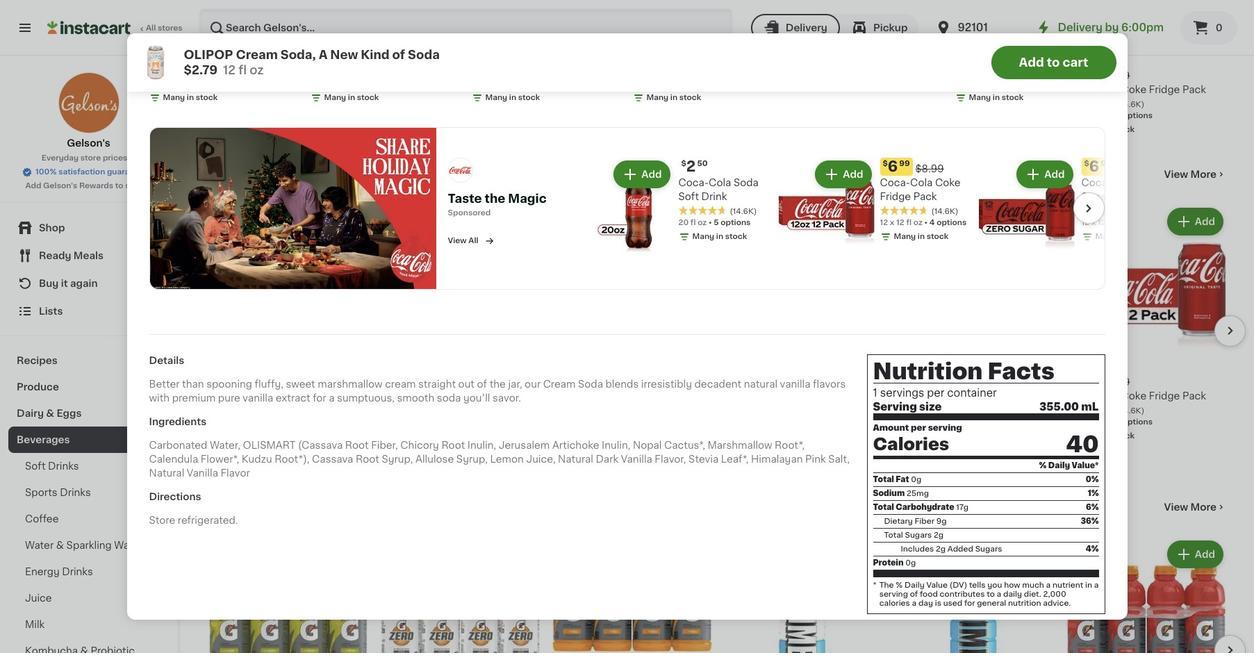 Task type: locate. For each thing, give the bounding box(es) containing it.
0 vertical spatial soda,
[[281, 49, 316, 60]]

kind inside olipop vintage cola, a new kind of soda
[[956, 67, 978, 76]]

& for dairy
[[46, 409, 54, 419]]

2 down all stores
[[157, 34, 166, 49]]

olipop doctor goodwin, a new kind of soda
[[310, 53, 444, 76]]

kind for olipop cream soda, a new kind of soda $2.79 12 fl oz
[[361, 49, 390, 60]]

1 diet from the top
[[209, 85, 229, 94]]

fluffy,
[[255, 380, 284, 390]]

1 horizontal spatial to
[[987, 591, 996, 598]]

coke up the 12 x 12 fl oz • 4 options
[[936, 178, 961, 188]]

fridge up 4 options
[[1150, 85, 1181, 94]]

2 olipop tropical punch, a new kind of soda 12 fl oz
[[149, 34, 299, 88]]

serving down size
[[929, 424, 963, 433]]

sponsored badge image down "serving size"
[[895, 429, 937, 437]]

vanilla down 'nopal'
[[621, 455, 653, 465]]

2 item carousel region from the top
[[209, 199, 1247, 477]]

12 x 12 fl oz • 4 options
[[881, 219, 967, 227]]

1 horizontal spatial soft drinks link
[[209, 166, 295, 183]]

of right doctor
[[392, 49, 405, 60]]

2 inside 'product' "group"
[[903, 372, 912, 387]]

a down the marshmallow
[[329, 394, 335, 404]]

2 for coca-cola soda soft drink
[[687, 159, 696, 174]]

to up general at the right bottom of the page
[[987, 591, 996, 598]]

6:00pm
[[1122, 22, 1165, 33]]

2 left 79
[[903, 372, 912, 387]]

2g left "added" on the bottom of the page
[[937, 545, 946, 553]]

for inside the better than spooning fluffy, sweet marshmallow cream straight out of the jar, our cream soda blends irresistibly decadent natural vanilla flavors with premium pure vanilla extract for a sumptuous, smooth soda you'll savor.
[[313, 394, 327, 404]]

2 vertical spatial cream
[[936, 391, 969, 401]]

pack
[[1183, 85, 1207, 94], [914, 192, 938, 202], [1183, 391, 1207, 401]]

diet coke soda
[[209, 85, 284, 94]]

1 horizontal spatial for
[[965, 600, 976, 607]]

0 horizontal spatial •
[[709, 219, 712, 227]]

$8.99 for the $6.99 original price: $8.99 element over (4.45k)
[[244, 71, 273, 81]]

20 fl oz • 5 options
[[679, 219, 751, 227]]

natural down calendula
[[149, 469, 184, 479]]

100% satisfaction guarantee
[[36, 168, 147, 176]]

soft drinks
[[209, 167, 295, 181], [25, 462, 79, 471]]

serving
[[929, 424, 963, 433], [880, 591, 909, 598]]

★★★★★
[[209, 99, 257, 108], [209, 99, 257, 108], [380, 99, 429, 108], [380, 99, 429, 108], [723, 99, 772, 108], [723, 99, 772, 108], [552, 99, 600, 108], [552, 99, 600, 108], [1067, 99, 1115, 108], [1067, 99, 1115, 108], [679, 206, 728, 215], [679, 206, 728, 215], [881, 206, 929, 215], [881, 206, 929, 215], [1082, 206, 1131, 215], [1082, 206, 1131, 215], [209, 405, 257, 415], [209, 405, 257, 415], [380, 405, 429, 415], [380, 405, 429, 415], [1067, 405, 1115, 415], [1067, 405, 1115, 415]]

1 inulin, from the left
[[468, 441, 497, 451]]

olipop left doctor
[[310, 53, 349, 63]]

a inside olipop cream soda, a new kind of soda 12 fl oz
[[1001, 391, 1008, 401]]

1 many in stock button from the left
[[472, 0, 622, 106]]

root left fiber,
[[345, 441, 369, 451]]

2 horizontal spatial cream
[[936, 391, 969, 401]]

0 horizontal spatial 2
[[157, 34, 166, 49]]

2 vertical spatial view
[[1165, 502, 1189, 512]]

oz inside san pellegrino san pellegrino essenza mineral water sparkling can ( 8 x 11.15 fl oz
[[934, 126, 943, 133]]

sports up refrigerated.
[[209, 500, 260, 514]]

sponsored badge image for 7
[[723, 460, 765, 468]]

to left save
[[115, 182, 123, 190]]

0 vertical spatial 2
[[157, 34, 166, 49]]

1 horizontal spatial natural
[[558, 455, 594, 465]]

sugar inside item carousel region
[[801, 85, 830, 94]]

coca inside item carousel region
[[723, 85, 749, 94]]

soda, inside olipop cream soda, a new kind of soda $2.79 12 fl oz
[[281, 49, 316, 60]]

total down dietary
[[885, 532, 904, 539]]

4
[[1116, 112, 1122, 119], [930, 219, 935, 227], [1116, 418, 1122, 426], [723, 432, 729, 440]]

2 pellegrino from the left
[[988, 85, 1037, 94]]

more for sports drinks
[[1191, 502, 1217, 512]]

the up nsored
[[485, 193, 506, 204]]

1 vertical spatial all
[[469, 237, 479, 245]]

a inside olipop doctor goodwin, a new kind of soda
[[437, 53, 444, 63]]

soda inside the better than spooning fluffy, sweet marshmallow cream straight out of the jar, our cream soda blends irresistibly decadent natural vanilla flavors with premium pure vanilla extract for a sumptuous, smooth soda you'll savor.
[[578, 380, 603, 390]]

soda down tropical
[[186, 67, 211, 76]]

soda inside the coca-cola soda soft drink
[[734, 178, 759, 188]]

all left stores
[[146, 24, 156, 32]]

fl
[[239, 65, 247, 76], [159, 80, 164, 88], [927, 126, 932, 133], [691, 219, 696, 227], [907, 219, 912, 227], [1109, 219, 1114, 227], [235, 418, 240, 426], [905, 418, 910, 426], [1093, 418, 1098, 426], [750, 432, 756, 440]]

view for soft drinks
[[1165, 170, 1189, 179]]

details
[[149, 356, 184, 366]]

to
[[1048, 57, 1061, 68], [115, 182, 123, 190], [987, 591, 996, 598]]

better than spooning fluffy, sweet marshmallow cream straight out of the jar, our cream soda blends irresistibly decadent natural vanilla flavors with premium pure vanilla extract for a sumptuous, smooth soda you'll savor.
[[149, 380, 846, 404]]

view more link
[[1165, 167, 1227, 181], [1165, 500, 1227, 514]]

$9.99 element
[[895, 65, 1056, 83]]

of up you'll
[[477, 380, 487, 390]]

1 horizontal spatial delivery
[[1058, 22, 1103, 33]]

12 x 12 fl oz for coca cola zero sugar cola
[[1082, 219, 1127, 227]]

12 x 12 fl oz 4 options
[[1067, 418, 1153, 426]]

sports
[[25, 488, 57, 498], [209, 500, 260, 514]]

0 vertical spatial to
[[1048, 57, 1061, 68]]

soda, inside olipop cream soda, a new kind of soda 12 fl oz
[[971, 391, 999, 401]]

1 vertical spatial %
[[896, 582, 903, 589]]

instacart logo image
[[47, 19, 131, 36]]

sponsored badge image inside 'product' "group"
[[895, 429, 937, 437]]

water down $9.99 element
[[976, 99, 1005, 108]]

0 horizontal spatial for
[[313, 394, 327, 404]]

gelson's logo image
[[58, 72, 119, 133]]

view more
[[1165, 170, 1217, 179], [1165, 502, 1217, 512]]

per up size
[[928, 388, 945, 398]]

soda
[[408, 49, 440, 60], [186, 67, 211, 76], [372, 67, 397, 76], [993, 67, 1018, 76], [259, 85, 284, 94], [734, 178, 759, 188], [578, 380, 603, 390], [259, 391, 284, 401], [932, 405, 957, 415]]

1 vertical spatial item carousel region
[[209, 199, 1247, 477]]

kind up dasani
[[361, 49, 390, 60]]

99 for the $6.99 original price: $8.99 element on top of 12 x 12 fl oz 4 options
[[1086, 373, 1097, 381]]

0 vertical spatial for
[[313, 394, 327, 404]]

fl inside olipop cream soda, a new kind of soda $2.79 12 fl oz
[[239, 65, 247, 76]]

new inside olipop doctor goodwin, a new kind of soda
[[310, 67, 332, 76]]

coca-cola coke fridge pack up 4 options
[[1067, 85, 1207, 94]]

coke down spooning
[[231, 391, 257, 401]]

1 horizontal spatial per
[[928, 388, 945, 398]]

0 horizontal spatial coca cola zero sugar cola
[[723, 85, 854, 94]]

1 vertical spatial soft drinks
[[25, 462, 79, 471]]

fl inside san pellegrino san pellegrino essenza mineral water sparkling can ( 8 x 11.15 fl oz
[[927, 126, 932, 133]]

soda, down nutrition facts
[[971, 391, 999, 401]]

1 horizontal spatial serving
[[929, 424, 963, 433]]

8
[[895, 126, 900, 133]]

•
[[709, 219, 712, 227], [925, 219, 928, 227]]

daily up food
[[905, 582, 925, 589]]

1 horizontal spatial •
[[925, 219, 928, 227]]

$ inside $ 6 99 $8.99 diet coke soda
[[211, 373, 216, 381]]

a down facts
[[1001, 391, 1008, 401]]

2 vertical spatial 2
[[903, 372, 912, 387]]

root*),
[[275, 455, 310, 465]]

value
[[927, 582, 948, 589]]

0 vertical spatial vanilla
[[780, 380, 811, 390]]

sports drinks down flavor at the left bottom of page
[[209, 500, 314, 514]]

of
[[392, 49, 405, 60], [174, 67, 184, 76], [359, 67, 369, 76], [980, 67, 990, 76], [477, 380, 487, 390], [919, 405, 930, 415], [911, 591, 919, 598]]

fridge up 12 x 12 fl oz 4 options
[[1150, 391, 1181, 401]]

$ 7 49 up smooth
[[383, 372, 409, 387]]

daily
[[1049, 462, 1071, 470], [905, 582, 925, 589]]

inulin, up dark
[[602, 441, 631, 451]]

syrup,
[[382, 455, 413, 465], [457, 455, 488, 465]]

you'll
[[464, 394, 490, 404]]

again
[[70, 279, 98, 289]]

stock
[[196, 94, 218, 102], [357, 94, 379, 102], [518, 94, 540, 102], [680, 94, 702, 102], [1002, 94, 1024, 102], [255, 126, 277, 133], [427, 126, 449, 133], [770, 126, 792, 133], [1113, 126, 1135, 133], [726, 233, 748, 240], [927, 233, 949, 240], [1129, 233, 1151, 240], [255, 432, 277, 440], [427, 432, 449, 440], [599, 432, 621, 440], [1113, 432, 1135, 440], [770, 446, 792, 454]]

2 vertical spatial fridge
[[1150, 391, 1181, 401]]

0 vertical spatial soft drinks link
[[209, 166, 295, 183]]

1 horizontal spatial syrup,
[[457, 455, 488, 465]]

service type group
[[751, 14, 919, 42]]

soda down vintage
[[993, 67, 1018, 76]]

2 san from the left
[[967, 85, 985, 94]]

amount per serving
[[874, 424, 963, 433]]

1 horizontal spatial vanilla
[[621, 455, 653, 465]]

add button
[[615, 162, 669, 187], [817, 162, 871, 187], [1019, 162, 1072, 187], [311, 209, 365, 234], [654, 209, 708, 234], [826, 209, 880, 234], [998, 209, 1051, 234], [1169, 209, 1223, 234], [826, 542, 880, 567], [998, 542, 1051, 567], [1169, 542, 1223, 567]]

40
[[1067, 434, 1100, 456]]

2 view more link from the top
[[1165, 500, 1227, 514]]

2g down "9g"
[[934, 532, 944, 539]]

12 inside olipop cream soda, a new kind of soda $2.79 12 fl oz
[[223, 65, 236, 76]]

0 vertical spatial per
[[928, 388, 945, 398]]

a right nutrient
[[1095, 582, 1099, 589]]

2 49 from the left
[[741, 373, 752, 381]]

sponsored badge image down marshmallow on the bottom
[[723, 460, 765, 468]]

olipop for olipop vintage cola, a new kind of soda
[[956, 53, 994, 63]]

cream inside olipop cream soda, a new kind of soda $2.79 12 fl oz
[[236, 49, 278, 60]]

olipop for olipop doctor goodwin, a new kind of soda
[[310, 53, 349, 63]]

2 vertical spatial soft
[[25, 462, 46, 471]]

0 horizontal spatial coca
[[723, 85, 749, 94]]

1 vertical spatial coca
[[1082, 178, 1108, 188]]

$
[[211, 67, 216, 74], [1069, 67, 1075, 74], [682, 160, 687, 167], [883, 160, 888, 167], [1085, 160, 1090, 167], [211, 373, 216, 381], [383, 373, 388, 381], [726, 373, 731, 381], [898, 373, 903, 381], [555, 373, 560, 381], [1069, 373, 1075, 381]]

$6.99 original price: $8.99 element up (4.45k)
[[209, 65, 369, 83]]

coca-cola soda soft drink
[[679, 178, 759, 202]]

1 horizontal spatial 7
[[731, 372, 740, 387]]

olipop
[[184, 49, 233, 60], [149, 53, 188, 63], [310, 53, 349, 63], [956, 53, 994, 63], [895, 391, 934, 401]]

fridge for 4 options
[[1150, 391, 1181, 401]]

nutrition
[[1009, 600, 1042, 607]]

2 left 50
[[687, 159, 696, 174]]

delivery inside 'button'
[[786, 23, 828, 33]]

1 horizontal spatial soda,
[[971, 391, 999, 401]]

49 up smooth
[[398, 373, 409, 381]]

the up "savor."
[[490, 380, 506, 390]]

add to cart
[[1020, 57, 1089, 68]]

store
[[149, 516, 175, 526]]

0 horizontal spatial inulin,
[[468, 441, 497, 451]]

syrup, down fiber,
[[382, 455, 413, 465]]

$ 6 99 $8.99 diet coke soda
[[209, 372, 284, 401]]

add
[[1020, 57, 1045, 68], [642, 170, 662, 179], [844, 170, 864, 179], [1045, 170, 1065, 179], [25, 182, 41, 190], [338, 217, 358, 227], [681, 217, 701, 227], [852, 217, 873, 227], [1024, 217, 1044, 227], [1196, 217, 1216, 227], [852, 550, 873, 559], [1024, 550, 1044, 559], [1196, 550, 1216, 559]]

1 vertical spatial for
[[965, 600, 976, 607]]

leaf*,
[[721, 455, 749, 465]]

daily left value*
[[1049, 462, 1071, 470]]

coca inside coca cola zero sugar cola
[[1082, 178, 1108, 188]]

inulin, up lemon
[[468, 441, 497, 451]]

of inside olipop cream soda, a new kind of soda $2.79 12 fl oz
[[392, 49, 405, 60]]

0 vertical spatial diet
[[209, 85, 229, 94]]

None search field
[[199, 8, 733, 47]]

sugars right "added" on the bottom of the page
[[976, 545, 1003, 553]]

share holiday magic image
[[150, 128, 436, 289]]

6 for the $6.99 original price: $8.99 element over (4.45k)
[[216, 66, 227, 81]]

2 $ 7 49 from the left
[[726, 372, 752, 387]]

fridge up the 12 x 12 fl oz • 4 options
[[881, 192, 912, 202]]

1 vertical spatial pack
[[914, 192, 938, 202]]

0 horizontal spatial to
[[115, 182, 123, 190]]

kind inside olipop cream soda, a new kind of soda 12 fl oz
[[895, 405, 917, 415]]

sugars up includes
[[906, 532, 933, 539]]

olipop up "serving size"
[[895, 391, 934, 401]]

6%
[[1087, 504, 1100, 511]]

spo
[[448, 209, 464, 217]]

2 diet from the top
[[209, 391, 229, 401]]

(14.6k) up the 12 x 12 fl oz • 4 options
[[932, 208, 959, 215]]

to inside "add gelson's rewards to save" link
[[115, 182, 123, 190]]

1 horizontal spatial $ 7 49
[[726, 372, 752, 387]]

product group containing 2
[[895, 205, 1056, 441]]

vanilla down flower*,
[[187, 469, 218, 479]]

rewards
[[79, 182, 113, 190]]

7 left natural on the bottom
[[731, 372, 740, 387]]

straight
[[419, 380, 456, 390]]

a left doctor
[[319, 49, 328, 60]]

$ 7 49 up 6.7
[[726, 372, 752, 387]]

0 horizontal spatial zero
[[777, 85, 799, 94]]

2 more from the top
[[1191, 502, 1217, 512]]

lists link
[[8, 298, 169, 325]]

delivery by 6:00pm link
[[1036, 19, 1165, 36]]

1 vertical spatial sponsored badge image
[[723, 460, 765, 468]]

coca- down $ 2 50
[[679, 178, 709, 188]]

water,
[[210, 441, 241, 451]]

1 view more link from the top
[[1165, 167, 1227, 181]]

olipop inside olipop cream soda, a new kind of soda $2.79 12 fl oz
[[184, 49, 233, 60]]

(14.6k) up 20 fl oz • 5 options
[[730, 208, 757, 215]]

2 syrup, from the left
[[457, 455, 488, 465]]

2 for olipop cream soda, a new kind of soda
[[903, 372, 912, 387]]

1 horizontal spatial 49
[[741, 373, 752, 381]]

sports drinks link up water & sparkling water link
[[8, 480, 169, 506]]

item carousel region
[[209, 0, 1247, 144], [209, 199, 1247, 477], [209, 532, 1247, 654]]

0 vertical spatial &
[[46, 409, 54, 419]]

0 horizontal spatial $ 7 49
[[383, 372, 409, 387]]

0 horizontal spatial 49
[[398, 373, 409, 381]]

all
[[146, 24, 156, 32], [469, 237, 479, 245]]

*
[[874, 582, 877, 589]]

in inside the * the % daily value (dv) tells you how much a nutrient in a serving of food contributes to a daily diet. 2,000 calories a day is used for general nutrition advice.
[[1086, 582, 1093, 589]]

12 inside 2 olipop tropical punch, a new kind of soda 12 fl oz
[[149, 80, 157, 88]]

artichoke
[[553, 441, 600, 451]]

fridge
[[1150, 85, 1181, 94], [881, 192, 912, 202], [1150, 391, 1181, 401]]

2 horizontal spatial soft
[[679, 192, 699, 202]]

energy
[[25, 567, 60, 577]]

of left $2.79
[[174, 67, 184, 76]]

1 vertical spatial zero
[[1135, 178, 1157, 188]]

0 horizontal spatial sports drinks
[[25, 488, 91, 498]]

1 vertical spatial vanilla
[[243, 394, 273, 404]]

$6.99 original price: $8.99 element
[[209, 65, 369, 83], [1067, 65, 1227, 83], [881, 158, 974, 176], [1082, 158, 1175, 176], [209, 371, 369, 389], [552, 371, 712, 389], [1067, 371, 1227, 389]]

pellegrino down olipop vintage cola, a new kind of soda
[[988, 85, 1037, 94]]

sports drinks up "coffee"
[[25, 488, 91, 498]]

1 vertical spatial the
[[490, 380, 506, 390]]

tropical
[[190, 53, 229, 63]]

a inside olipop vintage cola, a new kind of soda
[[1064, 53, 1071, 63]]

allulose
[[416, 455, 454, 465]]

2 vertical spatial item carousel region
[[209, 532, 1247, 654]]

coca-cola coke fridge pack up the 12 x 12 fl oz • 4 options
[[881, 178, 961, 202]]

sparkling
[[1007, 99, 1052, 108], [66, 541, 112, 551]]

to inside the * the % daily value (dv) tells you how much a nutrient in a serving of food contributes to a daily diet. 2,000 calories a day is used for general nutrition advice.
[[987, 591, 996, 598]]

natural down 'artichoke'
[[558, 455, 594, 465]]

salt,
[[829, 455, 850, 465]]

1 horizontal spatial inulin,
[[602, 441, 631, 451]]

marshmallow
[[318, 380, 383, 390]]

$8.99 inside $ 6 99 $8.99 diet coke soda
[[244, 377, 273, 387]]

item carousel region for soft drinks
[[209, 199, 1247, 477]]

1 horizontal spatial all
[[469, 237, 479, 245]]

1 vertical spatial natural
[[149, 469, 184, 479]]

ingredients
[[149, 417, 207, 427]]

100%
[[36, 168, 57, 176]]

$ inside $ 2 50
[[682, 160, 687, 167]]

new for olipop vintage cola, a new kind of soda
[[1073, 53, 1095, 63]]

1 horizontal spatial coca cola zero sugar cola
[[1082, 178, 1157, 202]]

0 vertical spatial all
[[146, 24, 156, 32]]

new inside olipop cream soda, a new kind of soda 12 fl oz
[[1011, 391, 1033, 401]]

fridge inside coca-cola coke fridge pack
[[881, 192, 912, 202]]

of left food
[[911, 591, 919, 598]]

$2.79
[[184, 65, 218, 76]]

many in stock button
[[472, 0, 622, 106], [633, 0, 783, 106]]

1 horizontal spatial sports drinks
[[209, 500, 314, 514]]

olipop for olipop cream soda, a new kind of soda $2.79 12 fl oz
[[184, 49, 233, 60]]

beverages link
[[8, 427, 169, 453]]

soda, right punch,
[[281, 49, 316, 60]]

1 vertical spatial soft drinks link
[[8, 453, 169, 480]]

purified
[[421, 85, 459, 94]]

to inside add to cart button
[[1048, 57, 1061, 68]]

99 for the $6.99 original price: $8.99 element underneath 4 options
[[1101, 160, 1112, 167]]

6 for the $6.99 original price: $8.99 element underneath 11.15
[[888, 159, 898, 174]]

0 horizontal spatial sugar
[[801, 85, 830, 94]]

cream up diet coke soda
[[236, 49, 278, 60]]

serving size
[[874, 402, 942, 412]]

0 vertical spatial 2g
[[934, 532, 944, 539]]

per up calories on the bottom of page
[[911, 424, 927, 433]]

a inside olipop cream soda, a new kind of soda $2.79 12 fl oz
[[319, 49, 328, 60]]

view more link for soft drinks
[[1165, 167, 1227, 181]]

everyday
[[42, 154, 79, 162]]

soda down fluffy,
[[259, 391, 284, 401]]

many
[[163, 94, 185, 102], [324, 94, 346, 102], [486, 94, 508, 102], [647, 94, 669, 102], [970, 94, 992, 102], [222, 126, 245, 133], [394, 126, 416, 133], [737, 126, 759, 133], [1081, 126, 1103, 133], [693, 233, 715, 240], [894, 233, 916, 240], [1096, 233, 1118, 240], [222, 432, 245, 440], [394, 432, 416, 440], [566, 432, 588, 440], [1081, 432, 1103, 440], [737, 446, 759, 454]]

everyday store prices
[[42, 154, 127, 162]]

coca-cola coke fridge pack
[[1067, 85, 1207, 94], [881, 178, 961, 202], [1067, 391, 1207, 401]]

kind for olipop vintage cola, a new kind of soda
[[956, 67, 978, 76]]

2,000
[[1044, 591, 1067, 598]]

view more for soft drinks
[[1165, 170, 1217, 179]]

1 $ 7 49 from the left
[[383, 372, 409, 387]]

1 horizontal spatial sparkling
[[1007, 99, 1052, 108]]

0 horizontal spatial serving
[[880, 591, 909, 598]]

san down $9.99 element
[[967, 85, 985, 94]]

2 horizontal spatial to
[[1048, 57, 1061, 68]]

$ inside $ 6 99 $8.99
[[555, 373, 560, 381]]

1 vertical spatial 2
[[687, 159, 696, 174]]

sponsored badge image
[[895, 429, 937, 437], [723, 460, 765, 468]]

1 vertical spatial total
[[874, 504, 895, 511]]

root up allulose
[[442, 441, 465, 451]]

2 view more from the top
[[1165, 502, 1217, 512]]

1 vertical spatial soft
[[679, 192, 699, 202]]

a right punch,
[[267, 53, 274, 63]]

1 vertical spatial coca-cola coke fridge pack
[[881, 178, 961, 202]]

355.00
[[1040, 402, 1080, 412]]

1 view more from the top
[[1165, 170, 1217, 179]]

vanilla down fluffy,
[[243, 394, 273, 404]]

fl inside olipop cream soda, a new kind of soda 12 fl oz
[[905, 418, 910, 426]]

0 vertical spatial 12 x 12 fl oz
[[1082, 219, 1127, 227]]

(dv)
[[950, 582, 968, 589]]

oz inside olipop cream soda, a new kind of soda $2.79 12 fl oz
[[250, 65, 264, 76]]

soda inside olipop cream soda, a new kind of soda 12 fl oz
[[932, 405, 957, 415]]

1 horizontal spatial coca
[[1082, 178, 1108, 188]]

drink
[[702, 192, 728, 202]]

1 horizontal spatial many in stock button
[[633, 0, 783, 106]]

0 vertical spatial cream
[[236, 49, 278, 60]]

2 horizontal spatial 2
[[903, 372, 912, 387]]

for down sweet on the bottom left of page
[[313, 394, 327, 404]]

1 vertical spatial vanilla
[[187, 469, 218, 479]]

directions
[[149, 493, 201, 502]]

0 vertical spatial coca
[[723, 85, 749, 94]]

99 inside $ 6 99 $8.99
[[571, 373, 582, 381]]

1 more from the top
[[1191, 170, 1217, 179]]

$ 6 99
[[211, 66, 239, 81], [1069, 66, 1097, 81], [883, 159, 910, 174], [1085, 159, 1112, 174], [1069, 372, 1097, 387]]

& left eggs
[[46, 409, 54, 419]]

0 vertical spatial soft
[[209, 167, 241, 181]]

diet down spooning
[[209, 391, 229, 401]]

olipop inside olipop vintage cola, a new kind of soda
[[956, 53, 994, 63]]

$6.99 original price: $8.99 element up 'nopal'
[[552, 371, 712, 389]]

1 horizontal spatial &
[[56, 541, 64, 551]]

kind inside olipop cream soda, a new kind of soda $2.79 12 fl oz
[[361, 49, 390, 60]]

stores
[[158, 24, 183, 32]]

1 vertical spatial per
[[911, 424, 927, 433]]

zero
[[777, 85, 799, 94], [1135, 178, 1157, 188]]

6 for the $6.99 original price: $8.99 element on top of 12 x 12 fl oz 4 options
[[1075, 372, 1085, 387]]

& up energy drinks
[[56, 541, 64, 551]]

kind inside olipop doctor goodwin, a new kind of soda
[[335, 67, 357, 76]]

1 vertical spatial more
[[1191, 502, 1217, 512]]

satisfaction
[[58, 168, 105, 176]]

3 item carousel region from the top
[[209, 532, 1247, 654]]

kind left $2.79
[[149, 67, 171, 76]]

25mg
[[907, 490, 930, 497]]

serving up "calories"
[[880, 591, 909, 598]]

cream inside olipop cream soda, a new kind of soda 12 fl oz
[[936, 391, 969, 401]]

olipop up $9.99 element
[[956, 53, 994, 63]]

new inside olipop vintage cola, a new kind of soda
[[1073, 53, 1095, 63]]

12 x 12 fl oz inside item carousel region
[[209, 418, 253, 426]]

new inside olipop cream soda, a new kind of soda $2.79 12 fl oz
[[330, 49, 358, 60]]

olipop inside olipop cream soda, a new kind of soda 12 fl oz
[[895, 391, 934, 401]]

0 vertical spatial sponsored badge image
[[895, 429, 937, 437]]

soda left blends
[[578, 380, 603, 390]]

a for olipop vintage cola, a new kind of soda
[[1064, 53, 1071, 63]]

all down nsored
[[469, 237, 479, 245]]

oz inside 2 olipop tropical punch, a new kind of soda 12 fl oz
[[166, 80, 175, 88]]

of down doctor
[[359, 67, 369, 76]]

pellegrino up mineral
[[916, 85, 965, 94]]

root
[[345, 441, 369, 451], [442, 441, 465, 451], [356, 455, 379, 465]]

soda down doctor
[[372, 67, 397, 76]]

1 vertical spatial to
[[115, 182, 123, 190]]

more for soft drinks
[[1191, 170, 1217, 179]]

gelson's
[[67, 138, 110, 148], [43, 182, 77, 190]]

gelson's up store
[[67, 138, 110, 148]]

99 inside $ 6 99 $8.99 diet coke soda
[[228, 373, 239, 381]]

olipop inside olipop doctor goodwin, a new kind of soda
[[310, 53, 349, 63]]

2 7 from the left
[[731, 372, 740, 387]]

soda up dasani purified water
[[408, 49, 440, 60]]

coca- up ml
[[1067, 391, 1097, 401]]

$6.99 original price: $8.99 element down 4 options
[[1082, 158, 1175, 176]]

total sugars 2g
[[885, 532, 944, 539]]

sports up "coffee"
[[25, 488, 57, 498]]

0 horizontal spatial many in stock button
[[472, 0, 622, 106]]

per for container
[[928, 388, 945, 398]]

daily inside the * the % daily value (dv) tells you how much a nutrient in a serving of food contributes to a daily diet. 2,000 calories a day is used for general nutrition advice.
[[905, 582, 925, 589]]

1 vertical spatial soda,
[[971, 391, 999, 401]]

delivery for delivery
[[786, 23, 828, 33]]

of inside the * the % daily value (dv) tells you how much a nutrient in a serving of food contributes to a daily diet. 2,000 calories a day is used for general nutrition advice.
[[911, 591, 919, 598]]

coca-
[[1067, 85, 1097, 94], [679, 178, 709, 188], [881, 178, 911, 188], [380, 391, 411, 401], [1067, 391, 1097, 401]]

item carousel region containing add
[[209, 532, 1247, 654]]

1 vertical spatial 2g
[[937, 545, 946, 553]]

fl inside 2 olipop tropical punch, a new kind of soda 12 fl oz
[[159, 80, 164, 88]]

soda down servings per container
[[932, 405, 957, 415]]

0 vertical spatial zero
[[777, 85, 799, 94]]

$ 6 99 for •
[[883, 159, 910, 174]]

recipes link
[[8, 348, 169, 374]]

2 inulin, from the left
[[602, 441, 631, 451]]

kind for olipop doctor goodwin, a new kind of soda
[[335, 67, 357, 76]]

1 vertical spatial serving
[[880, 591, 909, 598]]

product group
[[209, 205, 369, 445], [380, 205, 541, 445], [552, 205, 712, 445], [723, 205, 884, 471], [895, 205, 1056, 441], [1067, 205, 1227, 445], [723, 538, 884, 654], [895, 538, 1056, 654], [1067, 538, 1227, 654]]

0 vertical spatial serving
[[929, 424, 963, 433]]

olipop up $2.79
[[184, 49, 233, 60]]

blends
[[606, 380, 639, 390]]

cream right our at the bottom of page
[[543, 380, 576, 390]]

6 for the $6.99 original price: $8.99 element over 4 options
[[1075, 66, 1085, 81]]

soft drinks link for view more link associated with soft drinks
[[209, 166, 295, 183]]

0 horizontal spatial soda,
[[281, 49, 316, 60]]

6 inside $ 6 99 $8.99 diet coke soda
[[216, 372, 227, 387]]

new for olipop cream soda, a new kind of soda 12 fl oz
[[1011, 391, 1033, 401]]

1 horizontal spatial 12 x 12 fl oz
[[1082, 219, 1127, 227]]



Task type: vqa. For each thing, say whether or not it's contained in the screenshot.
bottom convenience
no



Task type: describe. For each thing, give the bounding box(es) containing it.
a for olipop cream soda, a new kind of soda $2.79 12 fl oz
[[319, 49, 328, 60]]

goodwin,
[[388, 53, 435, 63]]

coca- inside the coca-cola soda soft drink
[[679, 178, 709, 188]]

1 vertical spatial view
[[448, 237, 467, 245]]

total for total carbohydrate
[[874, 504, 895, 511]]

add gelson's rewards to save link
[[25, 181, 152, 192]]

0 vertical spatial coca cola zero sugar cola
[[723, 85, 854, 94]]

cream inside the better than spooning fluffy, sweet marshmallow cream straight out of the jar, our cream soda blends irresistibly decadent natural vanilla flavors with premium pure vanilla extract for a sumptuous, smooth soda you'll savor.
[[543, 380, 576, 390]]

36%
[[1082, 518, 1100, 525]]

coca- down the cart
[[1067, 85, 1097, 94]]

1 vertical spatial sports
[[209, 500, 260, 514]]

0 vertical spatial daily
[[1049, 462, 1071, 470]]

2 • from the left
[[925, 219, 928, 227]]

the inside 'taste the magic spo nsored'
[[485, 193, 506, 204]]

nsored
[[464, 209, 491, 217]]

soda inside olipop vintage cola, a new kind of soda
[[993, 67, 1018, 76]]

1 vertical spatial sugars
[[976, 545, 1003, 553]]

0 horizontal spatial soft drinks
[[25, 462, 79, 471]]

1%
[[1089, 490, 1100, 497]]

1 horizontal spatial %
[[1040, 462, 1047, 470]]

% inside the * the % daily value (dv) tells you how much a nutrient in a serving of food contributes to a daily diet. 2,000 calories a day is used for general nutrition advice.
[[896, 582, 903, 589]]

essenza
[[895, 99, 935, 108]]

soft inside the coca-cola soda soft drink
[[679, 192, 699, 202]]

6 for the $6.99 original price: $8.99 element underneath 4 options
[[1090, 159, 1100, 174]]

a inside the better than spooning fluffy, sweet marshmallow cream straight out of the jar, our cream soda blends irresistibly decadent natural vanilla flavors with premium pure vanilla extract for a sumptuous, smooth soda you'll savor.
[[329, 394, 335, 404]]

for inside the * the % daily value (dv) tells you how much a nutrient in a serving of food contributes to a daily diet. 2,000 calories a day is used for general nutrition advice.
[[965, 600, 976, 607]]

jar,
[[509, 380, 523, 390]]

add inside 'button'
[[1024, 217, 1044, 227]]

nutrition facts
[[874, 361, 1055, 383]]

coke up 12 x 12 fl oz 4 options
[[1122, 391, 1147, 401]]

1 horizontal spatial vanilla
[[780, 380, 811, 390]]

0 vertical spatial gelson's
[[67, 138, 110, 148]]

cream for $2.79
[[236, 49, 278, 60]]

a left day
[[913, 600, 917, 607]]

fiber,
[[371, 441, 398, 451]]

soda, for oz
[[971, 391, 999, 401]]

general
[[978, 600, 1007, 607]]

mini
[[435, 391, 456, 401]]

$8.99 for the $6.99 original price: $8.99 element underneath 11.15
[[916, 164, 945, 174]]

0 vertical spatial soft drinks
[[209, 167, 295, 181]]

tells
[[970, 582, 986, 589]]

soda inside olipop cream soda, a new kind of soda $2.79 12 fl oz
[[408, 49, 440, 60]]

99 for the $6.99 original price: $8.99 element over (4.45k)
[[228, 67, 239, 74]]

day
[[919, 600, 934, 607]]

6.7
[[737, 432, 748, 440]]

root*,
[[775, 441, 805, 451]]

a for olipop doctor goodwin, a new kind of soda
[[437, 53, 444, 63]]

all stores
[[146, 24, 183, 32]]

0 vertical spatial coca-cola coke fridge pack
[[1067, 85, 1207, 94]]

0
[[1216, 23, 1223, 33]]

essentia water
[[552, 85, 624, 94]]

$6.99 original price: $8.99 element up 4 options
[[1067, 65, 1227, 83]]

$ 6 99 for many in stock
[[211, 66, 239, 81]]

$6.99 original price: $8.99 element up 12 x 12 fl oz 4 options
[[1067, 371, 1227, 389]]

0 horizontal spatial vanilla
[[243, 394, 273, 404]]

sponsored badge image for 2
[[895, 429, 937, 437]]

new for olipop doctor goodwin, a new kind of soda
[[310, 67, 332, 76]]

(14.6k) up 12 x 12 fl oz 4 options
[[1118, 407, 1145, 415]]

kind for olipop cream soda, a new kind of soda 12 fl oz
[[895, 405, 917, 415]]

% daily value*
[[1040, 462, 1100, 470]]

dasani purified water
[[380, 85, 490, 94]]

buy
[[39, 279, 59, 289]]

0 horizontal spatial all
[[146, 24, 156, 32]]

value*
[[1072, 462, 1100, 470]]

by
[[1106, 22, 1120, 33]]

20
[[679, 219, 689, 227]]

92101
[[958, 22, 989, 33]]

cola,
[[1037, 53, 1061, 63]]

$2.79 element
[[956, 33, 1106, 51]]

lemon
[[490, 455, 524, 465]]

root down fiber,
[[356, 455, 379, 465]]

view for sports drinks
[[1165, 502, 1189, 512]]

$ inside $ 2 79
[[898, 373, 903, 381]]

$8.99 inside $ 6 99 $8.99
[[587, 377, 616, 387]]

kind inside 2 olipop tropical punch, a new kind of soda 12 fl oz
[[149, 67, 171, 76]]

diet.
[[1025, 591, 1042, 598]]

sweet
[[286, 380, 315, 390]]

x inside san pellegrino san pellegrino essenza mineral water sparkling can ( 8 x 11.15 fl oz
[[902, 126, 907, 133]]

dark
[[596, 455, 619, 465]]

2 vertical spatial total
[[885, 532, 904, 539]]

1 • from the left
[[709, 219, 712, 227]]

a inside 2 olipop tropical punch, a new kind of soda 12 fl oz
[[267, 53, 274, 63]]

1 pellegrino from the left
[[916, 85, 965, 94]]

4 options
[[1114, 112, 1153, 119]]

& for water
[[56, 541, 64, 551]]

store
[[80, 154, 101, 162]]

new inside 2 olipop tropical punch, a new kind of soda 12 fl oz
[[277, 53, 299, 63]]

pure
[[218, 394, 240, 404]]

1 vertical spatial 0g
[[906, 559, 917, 567]]

water down "coffee"
[[25, 541, 54, 551]]

olipop inside 2 olipop tropical punch, a new kind of soda 12 fl oz
[[149, 53, 188, 63]]

0 button
[[1181, 11, 1238, 44]]

decadent
[[695, 380, 742, 390]]

jerusalem
[[499, 441, 550, 451]]

per for serving
[[911, 424, 927, 433]]

delivery for delivery by 6:00pm
[[1058, 22, 1103, 33]]

milk link
[[8, 612, 169, 638]]

$6.99 original price: $8.99 element up extract
[[209, 371, 369, 389]]

oz inside olipop cream soda, a new kind of soda 12 fl oz
[[912, 418, 921, 426]]

new for olipop cream soda, a new kind of soda $2.79 12 fl oz
[[330, 49, 358, 60]]

soda up (4.45k)
[[259, 85, 284, 94]]

1 vertical spatial sparkling
[[66, 541, 112, 551]]

coke up 4 options
[[1122, 85, 1147, 94]]

cola inside the coca-cola soda soft drink
[[709, 178, 732, 188]]

extract
[[276, 394, 311, 404]]

view more link for sports drinks
[[1165, 500, 1227, 514]]

recipes
[[17, 356, 58, 366]]

can
[[895, 113, 915, 122]]

99 for the $6.99 original price: $8.99 element underneath 11.15
[[900, 160, 910, 167]]

1 horizontal spatial soft
[[209, 167, 241, 181]]

$8.99 for the $6.99 original price: $8.99 element over 4 options
[[1102, 71, 1131, 81]]

punch,
[[231, 53, 265, 63]]

1 syrup, from the left
[[382, 455, 413, 465]]

soda inside $ 6 99 $8.99 diet coke soda
[[259, 391, 284, 401]]

sodium
[[874, 490, 905, 497]]

0 horizontal spatial sports drinks link
[[8, 480, 169, 506]]

12 inside olipop cream soda, a new kind of soda 12 fl oz
[[895, 418, 903, 426]]

save
[[125, 182, 144, 190]]

9g
[[937, 518, 947, 525]]

2 many in stock button from the left
[[633, 0, 783, 106]]

of inside olipop vintage cola, a new kind of soda
[[980, 67, 990, 76]]

0 vertical spatial 0g
[[912, 476, 922, 484]]

1 san from the left
[[895, 85, 913, 94]]

add button inside 'product' "group"
[[998, 209, 1051, 234]]

1 49 from the left
[[398, 373, 409, 381]]

coke inside $ 6 99 $8.99 diet coke soda
[[231, 391, 257, 401]]

the
[[880, 582, 895, 589]]

0 vertical spatial pack
[[1183, 85, 1207, 94]]

fridge for •
[[881, 192, 912, 202]]

drinks inside the energy drinks link
[[62, 567, 93, 577]]

coke down punch,
[[231, 85, 257, 94]]

1 7 from the left
[[388, 372, 397, 387]]

water up (1.09k)
[[596, 85, 624, 94]]

of inside 2 olipop tropical punch, a new kind of soda 12 fl oz
[[174, 67, 184, 76]]

cream for 12
[[936, 391, 969, 401]]

add inside button
[[1020, 57, 1045, 68]]

soft drinks link for the left "sports drinks" link
[[8, 453, 169, 480]]

total carbohydrate 17g
[[874, 504, 969, 511]]

delivery button
[[751, 14, 840, 42]]

sugar inside coca cola zero sugar cola
[[1082, 192, 1110, 202]]

dairy & eggs
[[17, 409, 82, 419]]

olipop vintage cola, a new kind of soda
[[956, 53, 1095, 76]]

sparkling inside san pellegrino san pellegrino essenza mineral water sparkling can ( 8 x 11.15 fl oz
[[1007, 99, 1052, 108]]

how
[[1005, 582, 1021, 589]]

$6.99 original price: $8.99 element down 11.15
[[881, 158, 974, 176]]

2 inside 2 olipop tropical punch, a new kind of soda 12 fl oz
[[157, 34, 166, 49]]

0 vertical spatial fridge
[[1150, 85, 1181, 94]]

0 horizontal spatial vanilla
[[187, 469, 218, 479]]

juice
[[25, 594, 52, 603]]

spooning
[[207, 380, 252, 390]]

advice.
[[1044, 600, 1072, 607]]

1 vertical spatial sports drinks
[[209, 500, 314, 514]]

(14.6k) up 4 options
[[1118, 101, 1145, 108]]

coca cola image
[[448, 158, 473, 183]]

sumptuous,
[[337, 394, 395, 404]]

1 item carousel region from the top
[[209, 0, 1247, 144]]

add to cart button
[[992, 46, 1117, 79]]

coffee link
[[8, 506, 169, 533]]

dairy
[[17, 409, 44, 419]]

355.00 ml
[[1040, 402, 1100, 412]]

$ 2 79
[[898, 372, 924, 387]]

includes 2g added sugars
[[901, 545, 1003, 553]]

natural
[[744, 380, 778, 390]]

99 for the $6.99 original price: $8.99 element over 4 options
[[1086, 67, 1097, 74]]

0 vertical spatial sports
[[25, 488, 57, 498]]

eggs
[[57, 409, 82, 419]]

coca- down cream
[[380, 391, 411, 401]]

soda inside olipop doctor goodwin, a new kind of soda
[[372, 67, 397, 76]]

the inside the better than spooning fluffy, sweet marshmallow cream straight out of the jar, our cream soda blends irresistibly decadent natural vanilla flavors with premium pure vanilla extract for a sumptuous, smooth soda you'll savor.
[[490, 380, 506, 390]]

0 vertical spatial sugars
[[906, 532, 933, 539]]

buy it again
[[39, 279, 98, 289]]

$8.99 for the $6.99 original price: $8.99 element on top of 12 x 12 fl oz 4 options
[[1102, 377, 1131, 387]]

1 vertical spatial gelson's
[[43, 182, 77, 190]]

view more for sports drinks
[[1165, 502, 1217, 512]]

soda inside 2 olipop tropical punch, a new kind of soda 12 fl oz
[[186, 67, 211, 76]]

magic
[[508, 193, 547, 204]]

calories
[[874, 436, 950, 452]]

olipop for olipop cream soda, a new kind of soda 12 fl oz
[[895, 391, 934, 401]]

himalayan
[[752, 455, 803, 465]]

item carousel region for sports drinks
[[209, 532, 1247, 654]]

milk
[[25, 620, 45, 630]]

dairy & eggs link
[[8, 400, 169, 427]]

water inside san pellegrino san pellegrino essenza mineral water sparkling can ( 8 x 11.15 fl oz
[[976, 99, 1005, 108]]

(
[[917, 113, 921, 122]]

of inside olipop doctor goodwin, a new kind of soda
[[359, 67, 369, 76]]

coca-cola coke fridge pack for •
[[881, 178, 961, 202]]

pack for 4 options
[[1183, 391, 1207, 401]]

coca- up the 12 x 12 fl oz • 4 options
[[881, 178, 911, 188]]

total for total fat
[[874, 476, 895, 484]]

chicory
[[401, 441, 439, 451]]

a for olipop cream soda, a new kind of soda 12 fl oz
[[1001, 391, 1008, 401]]

of inside olipop cream soda, a new kind of soda 12 fl oz
[[919, 405, 930, 415]]

1 horizontal spatial zero
[[1135, 178, 1157, 188]]

dietary fiber 9g
[[885, 518, 947, 525]]

pack for •
[[914, 192, 938, 202]]

diet inside $ 6 99 $8.99 diet coke soda
[[209, 391, 229, 401]]

servings per container
[[881, 388, 998, 398]]

calendula
[[149, 455, 198, 465]]

flavors
[[813, 380, 846, 390]]

pickup button
[[840, 14, 919, 42]]

nutrient
[[1053, 582, 1084, 589]]

dasani
[[380, 85, 419, 94]]

serving inside the * the % daily value (dv) tells you how much a nutrient in a serving of food contributes to a daily diet. 2,000 calories a day is used for general nutrition advice.
[[880, 591, 909, 598]]

12 x 12 fl oz for diet coke soda
[[209, 418, 253, 426]]

* the % daily value (dv) tells you how much a nutrient in a serving of food contributes to a daily diet. 2,000 calories a day is used for general nutrition advice.
[[874, 582, 1099, 607]]

a down you
[[997, 591, 1002, 598]]

mineral
[[938, 99, 974, 108]]

protein 0g
[[874, 559, 917, 567]]

taste the magic spo nsored
[[448, 193, 547, 217]]

1 horizontal spatial sports drinks link
[[209, 499, 314, 516]]

water up the energy drinks link
[[114, 541, 143, 551]]

coca-cola coke fridge pack for 4 options
[[1067, 391, 1207, 401]]

doctor
[[352, 53, 386, 63]]

soda, for fl
[[281, 49, 316, 60]]

water right purified
[[462, 85, 490, 94]]

our
[[525, 380, 541, 390]]

11.15
[[909, 126, 925, 133]]

0 vertical spatial vanilla
[[621, 455, 653, 465]]

cart
[[1063, 57, 1089, 68]]

of inside the better than spooning fluffy, sweet marshmallow cream straight out of the jar, our cream soda blends irresistibly decadent natural vanilla flavors with premium pure vanilla extract for a sumptuous, smooth soda you'll savor.
[[477, 380, 487, 390]]

$ 6 99 for 4 options
[[1069, 372, 1097, 387]]

refrigerated.
[[178, 516, 238, 526]]

a up 2,000
[[1047, 582, 1051, 589]]



